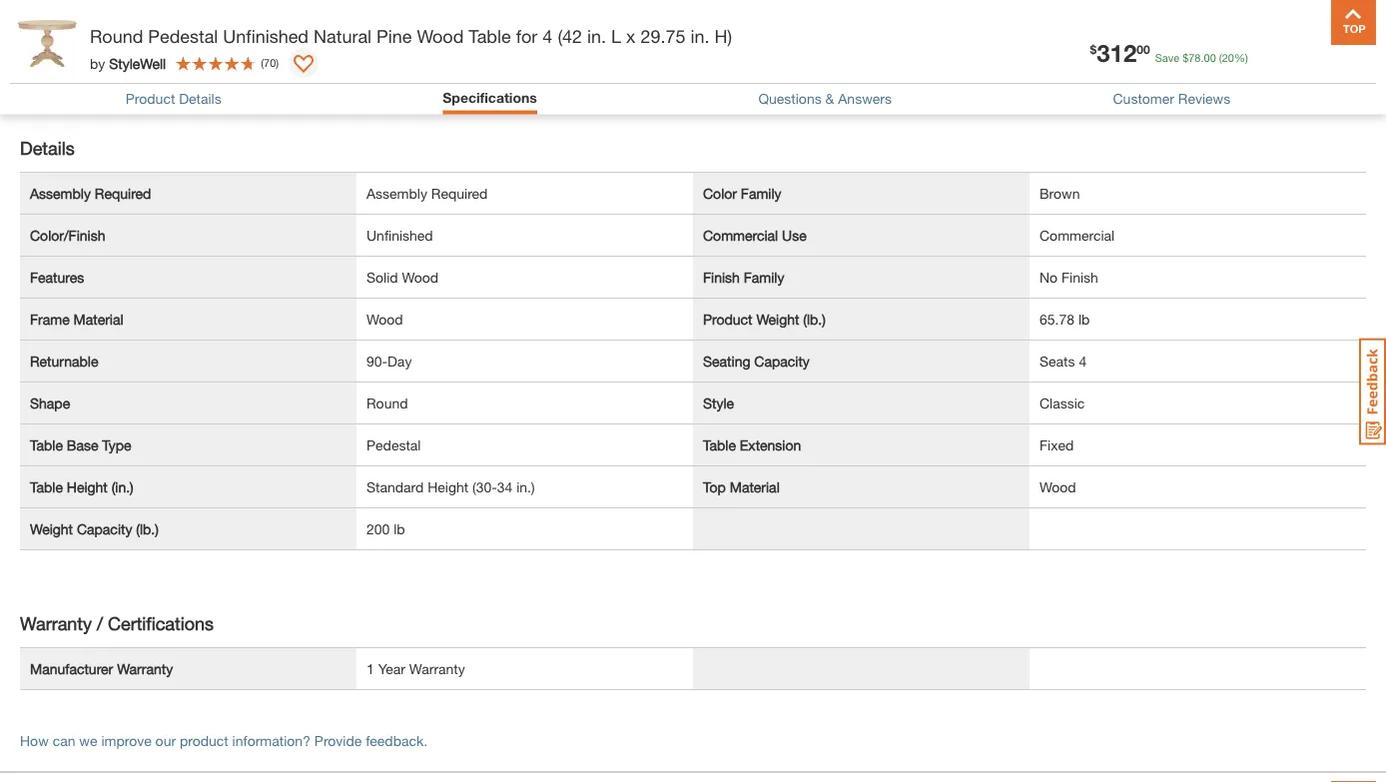 Task type: locate. For each thing, give the bounding box(es) containing it.
wood right the solid
[[402, 269, 439, 285]]

42 in
[[367, 45, 397, 61]]

table down style
[[703, 436, 736, 453]]

0 vertical spatial (in.)
[[128, 3, 150, 19]]

table for table extension
[[703, 436, 736, 453]]

required
[[95, 185, 151, 201], [431, 185, 488, 201]]

material
[[73, 311, 123, 327], [730, 478, 780, 495]]

material for frame material
[[73, 311, 123, 327]]

0 horizontal spatial assembly
[[30, 185, 91, 201]]

pedestal up stylewell
[[148, 25, 218, 46]]

unfinished up ( 70 )
[[223, 25, 309, 46]]

round down 90-day
[[367, 394, 408, 411]]

0 vertical spatial material
[[73, 311, 123, 327]]

20
[[1222, 51, 1235, 64]]

seating
[[703, 352, 751, 369]]

0 horizontal spatial lb
[[394, 520, 405, 537]]

0 vertical spatial (lb.)
[[804, 311, 826, 327]]

year
[[378, 660, 405, 677]]

0 horizontal spatial (lb.)
[[136, 520, 159, 537]]

color
[[703, 185, 737, 201]]

1 vertical spatial details
[[20, 137, 75, 159]]

1 horizontal spatial material
[[730, 478, 780, 495]]

capacity down table height (in.)
[[77, 520, 132, 537]]

warranty
[[20, 613, 92, 634], [117, 660, 173, 677], [409, 660, 465, 677]]

style
[[703, 394, 734, 411]]

round up by stylewell
[[90, 25, 143, 46]]

0 horizontal spatial finish
[[703, 269, 740, 285]]

2 commercial from the left
[[1040, 227, 1115, 243]]

0 horizontal spatial weight
[[30, 520, 73, 537]]

1 horizontal spatial warranty
[[117, 660, 173, 677]]

warranty right year
[[409, 660, 465, 677]]

questions
[[759, 91, 822, 107]]

product up seating in the top of the page
[[703, 311, 753, 327]]

1 horizontal spatial finish
[[1062, 269, 1099, 285]]

our
[[155, 732, 176, 749]]

assembly up color/finish
[[30, 185, 91, 201]]

1 horizontal spatial pedestal
[[367, 436, 421, 453]]

assembly required up color/finish
[[30, 185, 151, 201]]

0 horizontal spatial commercial
[[703, 227, 778, 243]]

standard
[[367, 478, 424, 495]]

1 horizontal spatial weight
[[757, 311, 800, 327]]

commercial down color family
[[703, 227, 778, 243]]

(in.)
[[128, 3, 150, 19], [124, 45, 146, 61], [112, 478, 134, 495]]

product details
[[126, 91, 221, 107]]

questions & answers button
[[759, 91, 892, 107], [759, 91, 892, 107]]

lb right 200
[[394, 520, 405, 537]]

1 horizontal spatial 4
[[1079, 352, 1087, 369]]

we
[[79, 732, 97, 749]]

1 vertical spatial family
[[744, 269, 785, 285]]

( left ')'
[[261, 56, 264, 69]]

shape
[[30, 394, 70, 411]]

1 commercial from the left
[[703, 227, 778, 243]]

1 horizontal spatial capacity
[[755, 352, 810, 369]]

0 horizontal spatial in.
[[587, 25, 606, 46]]

1 horizontal spatial round
[[367, 394, 408, 411]]

lb
[[1079, 311, 1090, 327], [394, 520, 405, 537]]

assembly required
[[30, 185, 151, 201], [367, 185, 488, 201]]

0 vertical spatial details
[[179, 91, 221, 107]]

00 right 78
[[1204, 51, 1217, 64]]

product down stylewell
[[126, 91, 175, 107]]

1 horizontal spatial commercial
[[1040, 227, 1115, 243]]

1 vertical spatial (in.)
[[124, 45, 146, 61]]

in.
[[587, 25, 606, 46], [691, 25, 710, 46]]

1 horizontal spatial (
[[1220, 51, 1222, 64]]

family up product weight (lb.)
[[744, 269, 785, 285]]

65.78
[[1040, 311, 1075, 327]]

material right top at the right
[[730, 478, 780, 495]]

reviews
[[1179, 91, 1231, 107]]

capacity for seating
[[755, 352, 810, 369]]

pedestal up standard
[[367, 436, 421, 453]]

product height (in.)
[[30, 3, 150, 19]]

0 horizontal spatial 4
[[543, 25, 553, 46]]

commercial
[[703, 227, 778, 243], [1040, 227, 1115, 243]]

natural
[[314, 25, 372, 46]]

finish down commercial use
[[703, 269, 740, 285]]

product for product weight (lb.)
[[703, 311, 753, 327]]

1 horizontal spatial lb
[[1079, 311, 1090, 327]]

height down "base"
[[67, 478, 108, 495]]

family for color family
[[741, 185, 782, 201]]

1 vertical spatial capacity
[[77, 520, 132, 537]]

$
[[1090, 43, 1097, 57], [1183, 51, 1189, 64]]

pedestal
[[148, 25, 218, 46], [367, 436, 421, 453]]

capacity for weight
[[77, 520, 132, 537]]

color family
[[703, 185, 782, 201]]

finish right no
[[1062, 269, 1099, 285]]

stylewell
[[109, 55, 166, 71]]

$ left .
[[1183, 51, 1189, 64]]

1 horizontal spatial assembly
[[367, 185, 428, 201]]

certifications
[[108, 613, 214, 634]]

1 vertical spatial weight
[[30, 520, 73, 537]]

product details button
[[126, 91, 221, 107], [126, 91, 221, 107]]

00 left save on the top right of the page
[[1137, 43, 1150, 57]]

material right the frame
[[73, 311, 123, 327]]

4 right "for"
[[543, 25, 553, 46]]

1 vertical spatial round
[[367, 394, 408, 411]]

(in.) right 'width'
[[124, 45, 146, 61]]

assembly up solid wood
[[367, 185, 428, 201]]

product for product width (in.)
[[30, 45, 79, 61]]

0 vertical spatial unfinished
[[223, 25, 309, 46]]

2 vertical spatial (in.)
[[112, 478, 134, 495]]

in. left "l"
[[587, 25, 606, 46]]

1 vertical spatial material
[[730, 478, 780, 495]]

1 horizontal spatial assembly required
[[367, 185, 488, 201]]

$ left save on the top right of the page
[[1090, 43, 1097, 57]]

save
[[1155, 51, 1180, 64]]

29.75
[[641, 25, 686, 46]]

1 vertical spatial (lb.)
[[136, 520, 159, 537]]

0 vertical spatial round
[[90, 25, 143, 46]]

in. left h)
[[691, 25, 710, 46]]

0 vertical spatial lb
[[1079, 311, 1090, 327]]

(lb.) up certifications
[[136, 520, 159, 537]]

1 horizontal spatial (lb.)
[[804, 311, 826, 327]]

(in.) up stylewell
[[128, 3, 150, 19]]

capacity
[[755, 352, 810, 369], [77, 520, 132, 537]]

unfinished
[[223, 25, 309, 46], [367, 227, 433, 243]]

round pedestal unfinished natural pine wood table for 4 (42 in. l x 29.75 in. h)
[[90, 25, 732, 46]]

4 right seats
[[1079, 352, 1087, 369]]

0 vertical spatial pedestal
[[148, 25, 218, 46]]

(in.) down "type"
[[112, 478, 134, 495]]

height up 'width'
[[83, 3, 124, 19]]

wood down the solid
[[367, 311, 403, 327]]

1 horizontal spatial in.
[[691, 25, 710, 46]]

0 horizontal spatial material
[[73, 311, 123, 327]]

42
[[367, 45, 382, 61]]

height for standard
[[428, 478, 469, 495]]

commercial up no finish
[[1040, 227, 1115, 243]]

(lb.)
[[804, 311, 826, 327], [136, 520, 159, 537]]

assembly
[[30, 185, 91, 201], [367, 185, 428, 201]]

lb right 65.78
[[1079, 311, 1090, 327]]

how can we improve our product information? provide feedback. link
[[20, 732, 428, 749]]

family for finish family
[[744, 269, 785, 285]]

table for table base type
[[30, 436, 63, 453]]

0 horizontal spatial required
[[95, 185, 151, 201]]

capacity down product weight (lb.)
[[755, 352, 810, 369]]

wood
[[417, 25, 464, 46], [402, 269, 439, 285], [367, 311, 403, 327], [1040, 478, 1076, 495]]

( right .
[[1220, 51, 1222, 64]]

$ 312 00 save $ 78 . 00 ( 20 %)
[[1090, 38, 1249, 66]]

0 vertical spatial capacity
[[755, 352, 810, 369]]

1 required from the left
[[95, 185, 151, 201]]

table down table base type
[[30, 478, 63, 495]]

0 horizontal spatial assembly required
[[30, 185, 151, 201]]

wood down fixed
[[1040, 478, 1076, 495]]

table left "base"
[[30, 436, 63, 453]]

2 assembly from the left
[[367, 185, 428, 201]]

by
[[90, 55, 105, 71]]

type
[[102, 436, 132, 453]]

provide
[[315, 732, 362, 749]]

(in.) for product height (in.)
[[128, 3, 150, 19]]

0 horizontal spatial pedestal
[[148, 25, 218, 46]]

0 horizontal spatial round
[[90, 25, 143, 46]]

0 horizontal spatial $
[[1090, 43, 1097, 57]]

warranty down certifications
[[117, 660, 173, 677]]

unfinished up solid wood
[[367, 227, 433, 243]]

0 horizontal spatial capacity
[[77, 520, 132, 537]]

height for table
[[67, 478, 108, 495]]

1 vertical spatial unfinished
[[367, 227, 433, 243]]

product left by on the left of page
[[30, 45, 79, 61]]

improve
[[101, 732, 152, 749]]

by stylewell
[[90, 55, 166, 71]]

details
[[179, 91, 221, 107], [20, 137, 75, 159]]

34
[[497, 478, 513, 495]]

features
[[30, 269, 84, 285]]

table for table height (in.)
[[30, 478, 63, 495]]

0 vertical spatial family
[[741, 185, 782, 201]]

customer
[[1113, 91, 1175, 107]]

00
[[1137, 43, 1150, 57], [1204, 51, 1217, 64]]

height left (30-
[[428, 478, 469, 495]]

1 vertical spatial lb
[[394, 520, 405, 537]]

information?
[[232, 732, 311, 749]]

( 70 )
[[261, 56, 279, 69]]

specifications button
[[443, 89, 537, 109], [443, 89, 537, 105]]

weight up seating capacity
[[757, 311, 800, 327]]

90-
[[367, 352, 388, 369]]

weight down table height (in.)
[[30, 520, 73, 537]]

1 horizontal spatial details
[[179, 91, 221, 107]]

commercial for commercial
[[1040, 227, 1115, 243]]

frame material
[[30, 311, 123, 327]]

family right color
[[741, 185, 782, 201]]

warranty left /
[[20, 613, 92, 634]]

product
[[30, 3, 79, 19], [30, 45, 79, 61], [126, 91, 175, 107], [703, 311, 753, 327]]

1 vertical spatial 4
[[1079, 352, 1087, 369]]

pine
[[377, 25, 412, 46]]

assembly required up solid wood
[[367, 185, 488, 201]]

0 vertical spatial weight
[[757, 311, 800, 327]]

wood right "pine"
[[417, 25, 464, 46]]

family
[[741, 185, 782, 201], [744, 269, 785, 285]]

product width (in.)
[[30, 45, 146, 61]]

no finish
[[1040, 269, 1099, 285]]

0 vertical spatial 4
[[543, 25, 553, 46]]

customer reviews button
[[1113, 91, 1231, 107], [1113, 91, 1231, 107]]

product up product width (in.)
[[30, 3, 79, 19]]

1 vertical spatial pedestal
[[367, 436, 421, 453]]

&
[[826, 91, 835, 107]]

1 horizontal spatial required
[[431, 185, 488, 201]]

1 assembly required from the left
[[30, 185, 151, 201]]

(lb.) up seating capacity
[[804, 311, 826, 327]]



Task type: vqa. For each thing, say whether or not it's contained in the screenshot.
rightmost $
yes



Task type: describe. For each thing, give the bounding box(es) containing it.
specifications
[[443, 89, 537, 105]]

use
[[782, 227, 807, 243]]

solid wood
[[367, 269, 439, 285]]

(lb.) for weight capacity (lb.)
[[136, 520, 159, 537]]

feedback link image
[[1360, 338, 1387, 446]]

customer reviews
[[1113, 91, 1231, 107]]

manufacturer
[[30, 660, 113, 677]]

how can we improve our product information? provide feedback.
[[20, 732, 428, 749]]

base
[[67, 436, 98, 453]]

90-day
[[367, 352, 412, 369]]

seating capacity
[[703, 352, 810, 369]]

1 assembly from the left
[[30, 185, 91, 201]]

2 assembly required from the left
[[367, 185, 488, 201]]

x
[[626, 25, 636, 46]]

commercial use
[[703, 227, 807, 243]]

product
[[180, 732, 228, 749]]

weight capacity (lb.)
[[30, 520, 159, 537]]

(in.) for product width (in.)
[[124, 45, 146, 61]]

finish family
[[703, 269, 785, 285]]

1 horizontal spatial 00
[[1204, 51, 1217, 64]]

no
[[1040, 269, 1058, 285]]

top button
[[1332, 0, 1377, 45]]

table height (in.)
[[30, 478, 134, 495]]

h)
[[715, 25, 732, 46]]

1 year warranty
[[367, 660, 465, 677]]

lb for 65.78 lb
[[1079, 311, 1090, 327]]

2 horizontal spatial warranty
[[409, 660, 465, 677]]

in.)
[[517, 478, 535, 495]]

extension
[[740, 436, 801, 453]]

0 horizontal spatial (
[[261, 56, 264, 69]]

fixed
[[1040, 436, 1074, 453]]

1
[[367, 660, 374, 677]]

0 horizontal spatial warranty
[[20, 613, 92, 634]]

(in.) for table height (in.)
[[112, 478, 134, 495]]

0 horizontal spatial details
[[20, 137, 75, 159]]

product for product height (in.)
[[30, 3, 79, 19]]

answers
[[838, 91, 892, 107]]

seats
[[1040, 352, 1075, 369]]

1 horizontal spatial $
[[1183, 51, 1189, 64]]

1 in. from the left
[[587, 25, 606, 46]]

top
[[703, 478, 726, 495]]

commercial for commercial use
[[703, 227, 778, 243]]

/
[[97, 613, 103, 634]]

manufacturer warranty
[[30, 660, 173, 677]]

can
[[53, 732, 75, 749]]

brown
[[1040, 185, 1080, 201]]

lb for 200 lb
[[394, 520, 405, 537]]

table extension
[[703, 436, 801, 453]]

width
[[83, 45, 120, 61]]

200 lb
[[367, 520, 405, 537]]

65.78 lb
[[1040, 311, 1090, 327]]

%)
[[1235, 51, 1249, 64]]

solid
[[367, 269, 398, 285]]

classic
[[1040, 394, 1085, 411]]

( inside $ 312 00 save $ 78 . 00 ( 20 %)
[[1220, 51, 1222, 64]]

display image
[[294, 55, 314, 75]]

200
[[367, 520, 390, 537]]

color/finish
[[30, 227, 105, 243]]

frame
[[30, 311, 70, 327]]

(42
[[558, 25, 582, 46]]

table left "for"
[[469, 25, 511, 46]]

returnable
[[30, 352, 98, 369]]

product image image
[[15, 10, 80, 75]]

1 horizontal spatial unfinished
[[367, 227, 433, 243]]

standard height (30-34 in.)
[[367, 478, 535, 495]]

(lb.) for product weight (lb.)
[[804, 311, 826, 327]]

(30-
[[473, 478, 497, 495]]

1 finish from the left
[[703, 269, 740, 285]]

seats 4
[[1040, 352, 1087, 369]]

.
[[1201, 51, 1204, 64]]

0 horizontal spatial 00
[[1137, 43, 1150, 57]]

warranty / certifications
[[20, 613, 214, 634]]

table base type
[[30, 436, 132, 453]]

feedback.
[[366, 732, 428, 749]]

in
[[386, 45, 397, 61]]

0 horizontal spatial unfinished
[[223, 25, 309, 46]]

product weight (lb.)
[[703, 311, 826, 327]]

round for round pedestal unfinished natural pine wood table for 4 (42 in. l x 29.75 in. h)
[[90, 25, 143, 46]]

top material
[[703, 478, 780, 495]]

70
[[264, 56, 276, 69]]

questions & answers
[[759, 91, 892, 107]]

2 in. from the left
[[691, 25, 710, 46]]

2 required from the left
[[431, 185, 488, 201]]

height for product
[[83, 3, 124, 19]]

2 finish from the left
[[1062, 269, 1099, 285]]

how
[[20, 732, 49, 749]]

day
[[388, 352, 412, 369]]

round for round
[[367, 394, 408, 411]]

78
[[1189, 51, 1201, 64]]

for
[[516, 25, 538, 46]]

312
[[1097, 38, 1137, 66]]

)
[[276, 56, 279, 69]]

l
[[611, 25, 621, 46]]

material for top material
[[730, 478, 780, 495]]

product for product details
[[126, 91, 175, 107]]



